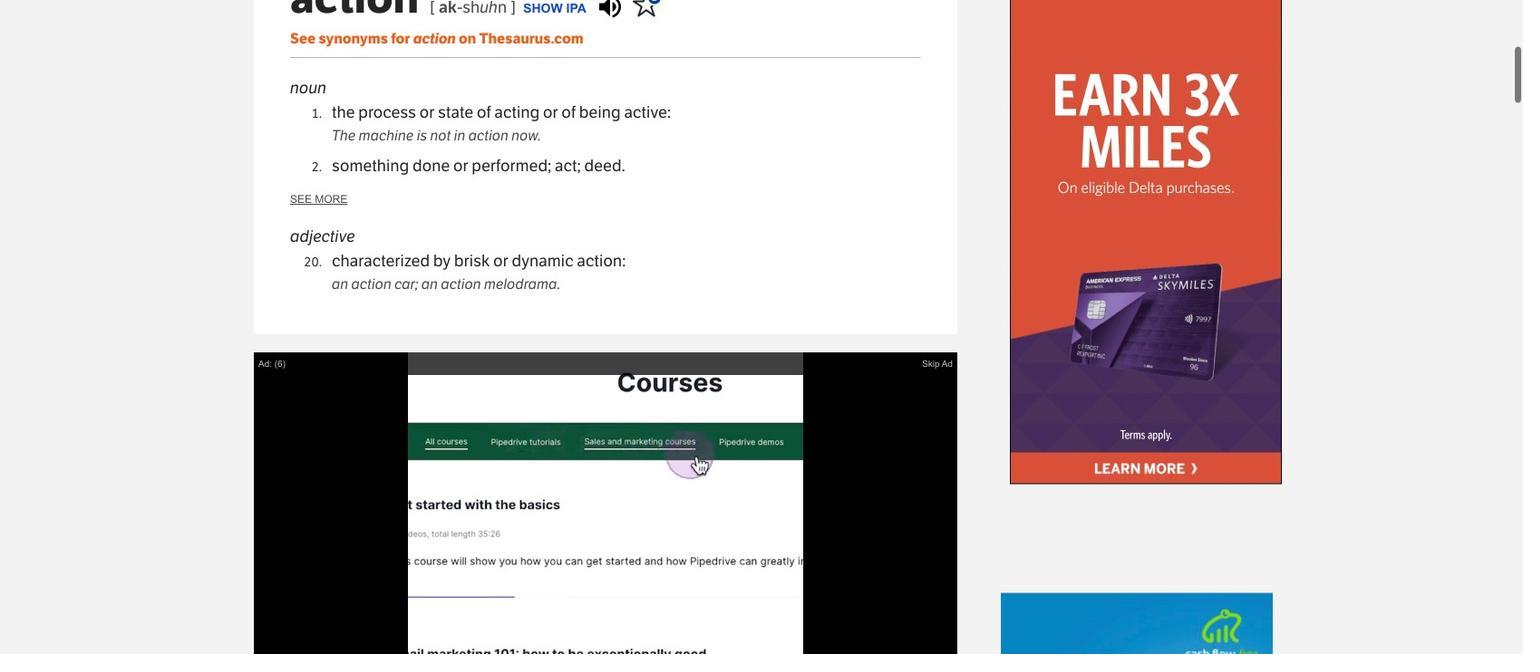 Task type: vqa. For each thing, say whether or not it's contained in the screenshot.
Advertisement element
yes



Task type: describe. For each thing, give the bounding box(es) containing it.
advertisement element
[[1010, 0, 1282, 485]]

video player region
[[254, 353, 958, 655]]



